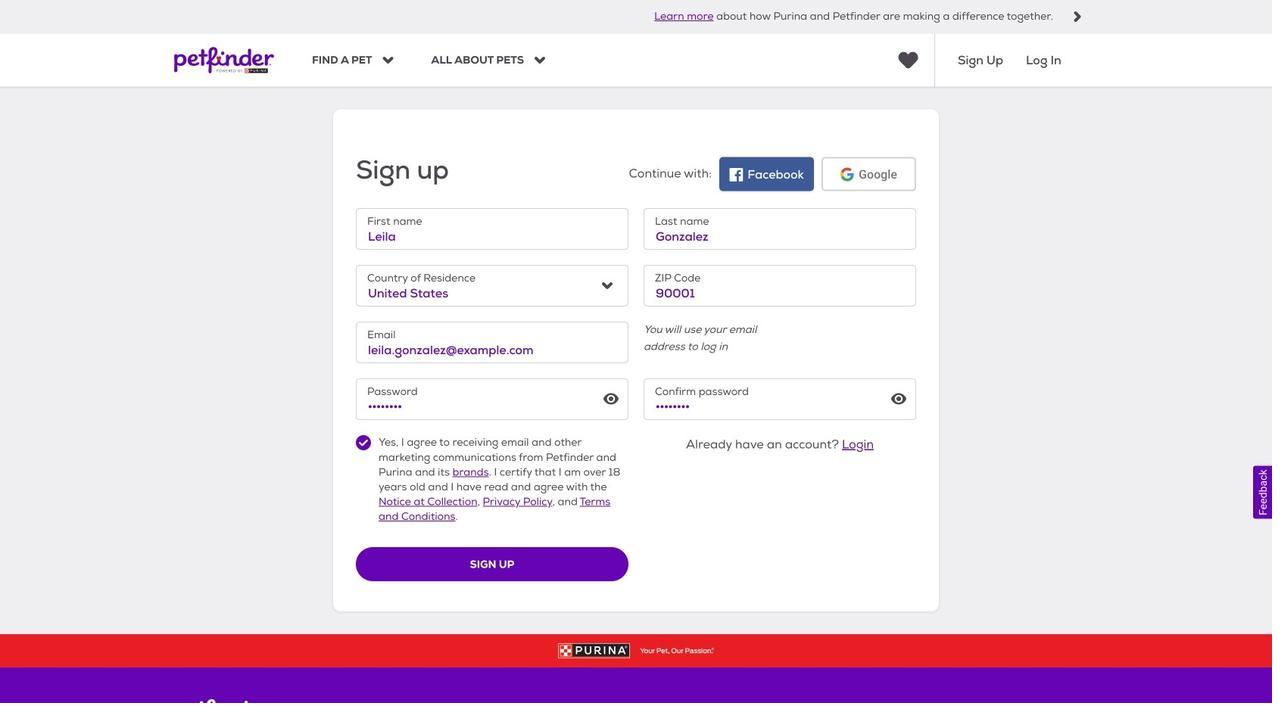 Task type: locate. For each thing, give the bounding box(es) containing it.
None text field
[[356, 208, 629, 250], [644, 208, 916, 250], [356, 208, 629, 250], [644, 208, 916, 250]]

ZIP Code text field
[[644, 265, 916, 307]]

purina your pet, our passion image
[[0, 643, 1272, 659]]

0 vertical spatial petfinder home image
[[174, 34, 274, 87]]

None email field
[[356, 322, 629, 364]]

footer
[[0, 634, 1272, 703]]

1 vertical spatial petfinder home image
[[174, 699, 270, 703]]

None password field
[[356, 379, 629, 420], [644, 379, 916, 420], [356, 379, 629, 420], [644, 379, 916, 420]]

petfinder home image
[[174, 34, 274, 87], [174, 699, 270, 703]]



Task type: vqa. For each thing, say whether or not it's contained in the screenshot.
Petfinder Logo
no



Task type: describe. For each thing, give the bounding box(es) containing it.
1 petfinder home image from the top
[[174, 34, 274, 87]]

2 petfinder home image from the top
[[174, 699, 270, 703]]



